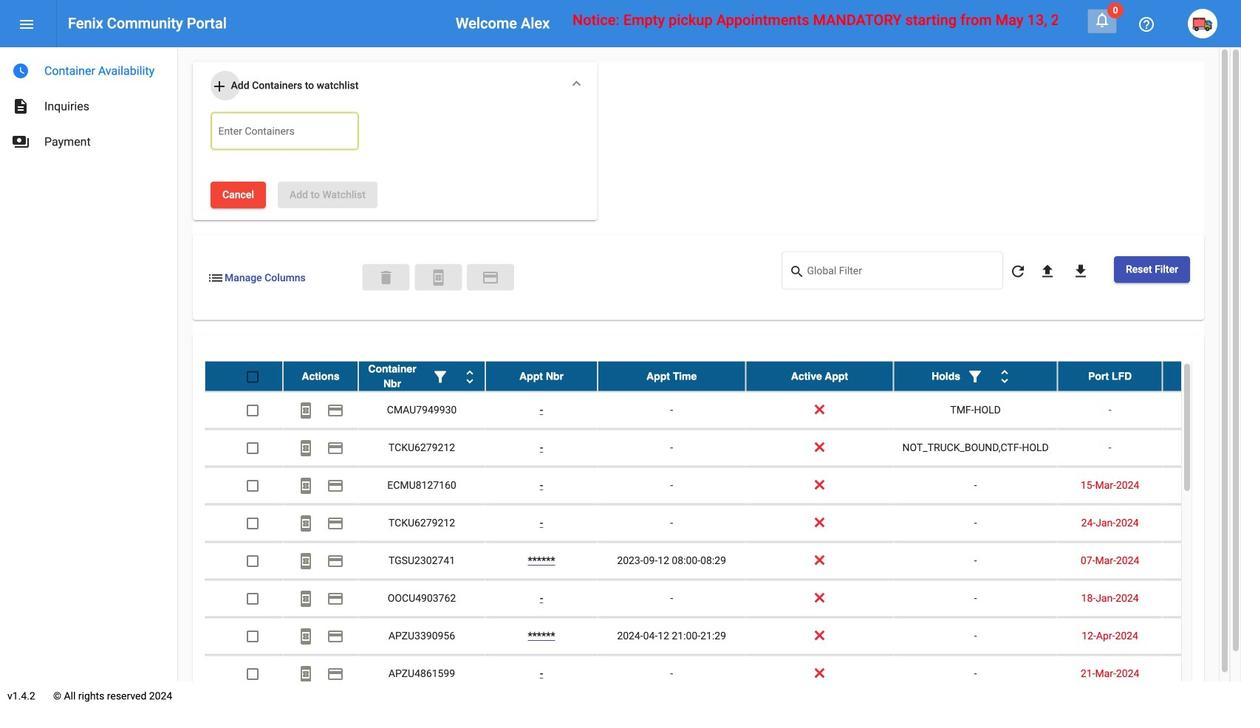Task type: locate. For each thing, give the bounding box(es) containing it.
2 column header from the left
[[359, 362, 486, 391]]

8 row from the top
[[205, 618, 1242, 656]]

1 row from the top
[[205, 362, 1242, 392]]

7 cell from the top
[[1163, 618, 1242, 655]]

4 row from the top
[[205, 467, 1242, 505]]

3 cell from the top
[[1163, 467, 1242, 504]]

7 column header from the left
[[1058, 362, 1163, 391]]

navigation
[[0, 47, 177, 160]]

6 row from the top
[[205, 543, 1242, 581]]

1 cell from the top
[[1163, 392, 1242, 429]]

no color image
[[1094, 11, 1112, 29], [1138, 15, 1156, 33], [1073, 263, 1090, 281], [790, 263, 808, 281], [207, 269, 225, 287], [482, 269, 500, 287], [432, 368, 449, 386], [461, 368, 479, 386], [327, 402, 344, 420], [297, 440, 315, 458], [327, 440, 344, 458], [297, 515, 315, 533], [297, 553, 315, 571], [297, 591, 315, 609], [327, 591, 344, 609], [297, 628, 315, 646], [327, 628, 344, 646]]

None text field
[[218, 127, 352, 142]]

5 column header from the left
[[746, 362, 894, 391]]

8 column header from the left
[[1163, 362, 1242, 391]]

2 row from the top
[[205, 392, 1242, 430]]

7 row from the top
[[205, 581, 1242, 618]]

4 cell from the top
[[1163, 505, 1242, 542]]

delete image
[[377, 269, 395, 287]]

no color image
[[18, 15, 35, 33], [12, 62, 30, 80], [211, 77, 228, 95], [12, 98, 30, 115], [12, 133, 30, 151], [1010, 263, 1027, 281], [1039, 263, 1057, 281], [430, 269, 447, 287], [967, 368, 985, 386], [997, 368, 1014, 386], [297, 402, 315, 420], [297, 478, 315, 495], [327, 478, 344, 495], [327, 515, 344, 533], [327, 553, 344, 571], [297, 666, 315, 684], [327, 666, 344, 684]]

column header
[[283, 362, 359, 391], [359, 362, 486, 391], [486, 362, 598, 391], [598, 362, 746, 391], [746, 362, 894, 391], [894, 362, 1058, 391], [1058, 362, 1163, 391], [1163, 362, 1242, 391]]

cell
[[1163, 392, 1242, 429], [1163, 430, 1242, 467], [1163, 467, 1242, 504], [1163, 505, 1242, 542], [1163, 543, 1242, 580], [1163, 581, 1242, 618], [1163, 618, 1242, 655], [1163, 656, 1242, 693]]

2 cell from the top
[[1163, 430, 1242, 467]]

grid
[[205, 362, 1242, 694]]

row
[[205, 362, 1242, 392], [205, 392, 1242, 430], [205, 430, 1242, 467], [205, 467, 1242, 505], [205, 505, 1242, 543], [205, 543, 1242, 581], [205, 581, 1242, 618], [205, 618, 1242, 656], [205, 656, 1242, 694]]



Task type: describe. For each thing, give the bounding box(es) containing it.
3 row from the top
[[205, 430, 1242, 467]]

3 column header from the left
[[486, 362, 598, 391]]

1 column header from the left
[[283, 362, 359, 391]]

4 column header from the left
[[598, 362, 746, 391]]

5 cell from the top
[[1163, 543, 1242, 580]]

6 cell from the top
[[1163, 581, 1242, 618]]

8 cell from the top
[[1163, 656, 1242, 693]]

5 row from the top
[[205, 505, 1242, 543]]

Global Watchlist Filter field
[[808, 268, 996, 279]]

9 row from the top
[[205, 656, 1242, 694]]

6 column header from the left
[[894, 362, 1058, 391]]



